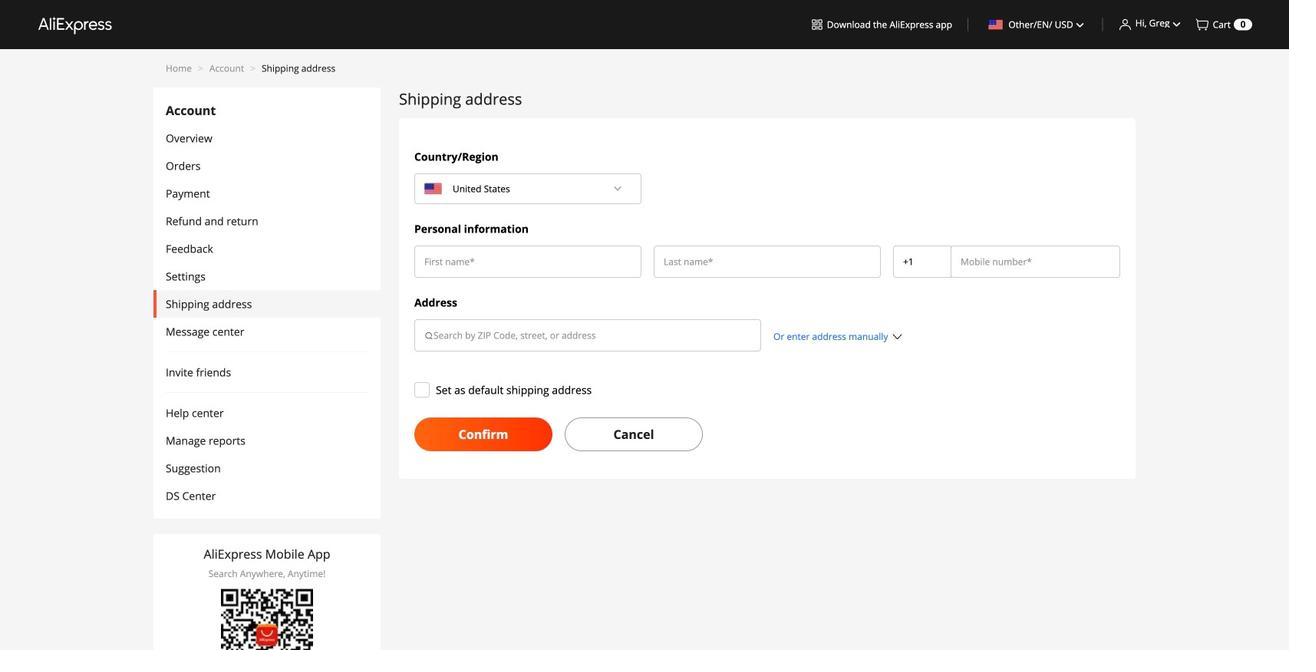Task type: describe. For each thing, give the bounding box(es) containing it.
First name* field
[[425, 254, 632, 269]]

Last name* field
[[664, 254, 871, 269]]

Mobile number* field
[[961, 254, 1111, 269]]



Task type: locate. For each thing, give the bounding box(es) containing it.
1 vertical spatial row
[[408, 319, 1127, 364]]

search image
[[425, 331, 434, 340]]

None field
[[904, 254, 942, 269]]

row
[[408, 246, 1127, 283], [408, 319, 1127, 364]]

1 row from the top
[[408, 246, 1127, 283]]

2 row from the top
[[408, 319, 1127, 364]]

grid
[[408, 149, 1127, 451]]

0 vertical spatial row
[[408, 246, 1127, 283]]

arrow down image
[[613, 184, 623, 193]]

Search by ZIP Code, street, or address field
[[434, 328, 752, 343]]



Task type: vqa. For each thing, say whether or not it's contained in the screenshot.
ELECTRIC at the top of page
no



